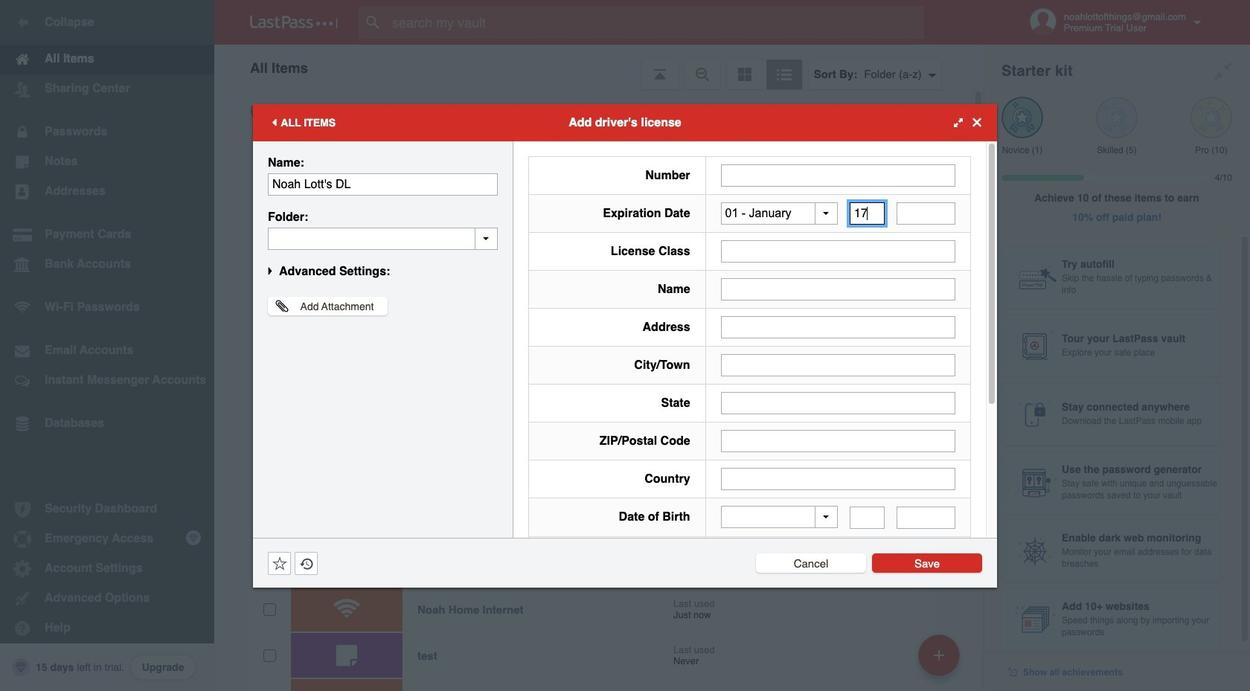 Task type: describe. For each thing, give the bounding box(es) containing it.
new item navigation
[[914, 631, 969, 692]]

Search search field
[[359, 6, 954, 39]]

new item image
[[934, 650, 945, 661]]

search my vault text field
[[359, 6, 954, 39]]



Task type: locate. For each thing, give the bounding box(es) containing it.
None text field
[[721, 164, 956, 187], [268, 227, 498, 250], [721, 240, 956, 263], [721, 316, 956, 339], [721, 468, 956, 491], [850, 507, 886, 529], [721, 164, 956, 187], [268, 227, 498, 250], [721, 240, 956, 263], [721, 316, 956, 339], [721, 468, 956, 491], [850, 507, 886, 529]]

main navigation navigation
[[0, 0, 214, 692]]

lastpass image
[[250, 16, 338, 29]]

vault options navigation
[[214, 45, 984, 89]]

dialog
[[253, 104, 998, 692]]

None text field
[[268, 173, 498, 195], [850, 203, 886, 225], [897, 203, 956, 225], [721, 278, 956, 301], [721, 354, 956, 377], [721, 392, 956, 415], [721, 430, 956, 453], [897, 507, 956, 529], [268, 173, 498, 195], [850, 203, 886, 225], [897, 203, 956, 225], [721, 278, 956, 301], [721, 354, 956, 377], [721, 392, 956, 415], [721, 430, 956, 453], [897, 507, 956, 529]]



